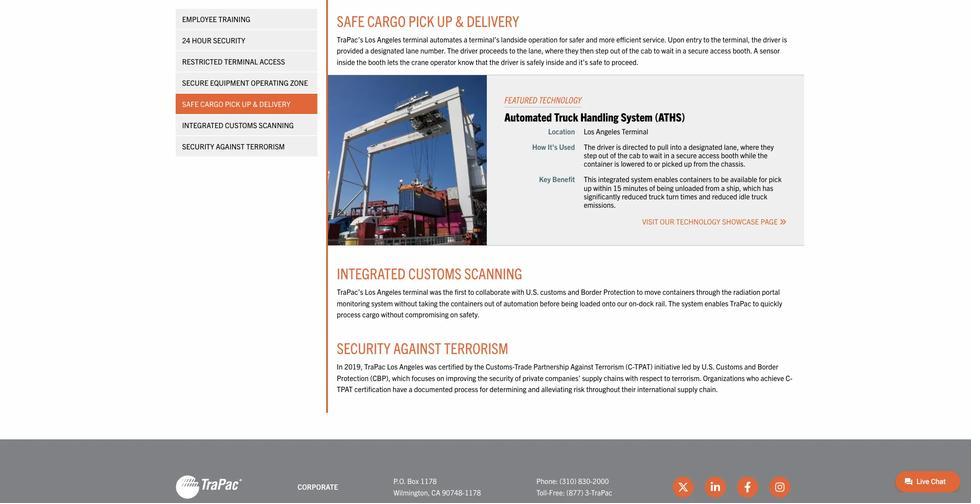 Task type: describe. For each thing, give the bounding box(es) containing it.
upon
[[668, 35, 685, 44]]

angeles inside in 2019, trapac los angeles was certified by the customs-trade partnership against terrorism (c-tpat) initiative led by u.s. customs and border protection (cbp), which focuses on improving the security of private companies' supply chains with respect to terrorism. organizations who achieve c- tpat certification have a documented process for determining and alleviating risk throughout their international supply chain.
[[399, 363, 424, 371]]

(c-
[[626, 363, 635, 371]]

against inside in 2019, trapac los angeles was certified by the customs-trade partnership against terrorism (c-tpat) initiative led by u.s. customs and border protection (cbp), which focuses on improving the security of private companies' supply chains with respect to terrorism. organizations who achieve c- tpat certification have a documented process for determining and alleviating risk throughout their international supply chain.
[[571, 363, 594, 371]]

1 horizontal spatial delivery
[[467, 11, 519, 30]]

while
[[741, 151, 756, 160]]

0 vertical spatial supply
[[582, 374, 602, 383]]

1 vertical spatial security
[[182, 142, 215, 151]]

know
[[458, 58, 474, 66]]

secure inside the driver is directed to pull into a designated lane, where they step out of the cab to wait in a secure access booth while the container is lowered to or picked up from the chassis.
[[677, 151, 697, 160]]

corporate
[[298, 483, 338, 492]]

los inside trapac's los angeles terminal was the first to collaborate with u.s. customs and border protection to move containers through the radiation portal monitoring system without taking the containers out of automation before being loaded onto our on-dock rail. the system enables trapac to quickly process cargo without compromising on safety.
[[365, 288, 376, 297]]

secure equipment operating zone
[[182, 78, 308, 87]]

1 horizontal spatial pick
[[409, 11, 434, 30]]

los angeles terminal
[[584, 127, 648, 136]]

terrorism.
[[672, 374, 702, 383]]

hour
[[192, 36, 212, 45]]

0 horizontal spatial terrorism
[[247, 142, 285, 151]]

that
[[476, 58, 488, 66]]

los inside trapac's los angeles terminal automates a terminal's landside operation for safer and more efficient service. upon entry to the terminal, the driver is provided a designated lane number. the driver proceeds to the lane, where they then step out of the cab to wait in a secure access booth. a sensor inside the booth lets the crane operator know that the driver is safely inside and it's safe to proceed.
[[365, 35, 376, 44]]

organizations
[[703, 374, 745, 383]]

the right 'while'
[[758, 151, 768, 160]]

a down upon
[[683, 46, 687, 55]]

proceed.
[[612, 58, 639, 66]]

was inside in 2019, trapac los angeles was certified by the customs-trade partnership against terrorism (c-tpat) initiative led by u.s. customs and border protection (cbp), which focuses on improving the security of private companies' supply chains with respect to terrorism. organizations who achieve c- tpat certification have a documented process for determining and alleviating risk throughout their international supply chain.
[[425, 363, 437, 371]]

access inside the driver is directed to pull into a designated lane, where they step out of the cab to wait in a secure access booth while the container is lowered to or picked up from the chassis.
[[699, 151, 720, 160]]

lets
[[388, 58, 398, 66]]

a inside the "this integrated system enables containers to be available for pick up within 15 minutes of being unloaded from a ship, which has significantly reduced truck turn times and reduced idle truck emissions."
[[721, 184, 725, 192]]

safely
[[527, 58, 544, 66]]

1 horizontal spatial technology
[[676, 217, 721, 226]]

phone: (310) 830-2000 toll-free: (877) 3-trapac
[[537, 477, 613, 498]]

page
[[761, 217, 778, 226]]

up inside the "this integrated system enables containers to be available for pick up within 15 minutes of being unloaded from a ship, which has significantly reduced truck turn times and reduced idle truck emissions."
[[584, 184, 592, 192]]

customs
[[540, 288, 566, 297]]

zone
[[290, 78, 308, 87]]

restricted terminal access link
[[176, 51, 317, 72]]

booth.
[[733, 46, 752, 55]]

0 vertical spatial without
[[395, 299, 417, 308]]

before
[[540, 299, 560, 308]]

& inside safe cargo pick up & delivery "link"
[[253, 100, 258, 108]]

(310)
[[560, 477, 577, 486]]

1 horizontal spatial &
[[456, 11, 464, 30]]

integrated customs scanning link
[[176, 115, 317, 135]]

was inside trapac's los angeles terminal was the first to collaborate with u.s. customs and border protection to move containers through the radiation portal monitoring system without taking the containers out of automation before being loaded onto our on-dock rail. the system enables trapac to quickly process cargo without compromising on safety.
[[430, 288, 442, 297]]

the left terminal,
[[711, 35, 721, 44]]

box
[[407, 477, 419, 486]]

with inside in 2019, trapac los angeles was certified by the customs-trade partnership against terrorism (c-tpat) initiative led by u.s. customs and border protection (cbp), which focuses on improving the security of private companies' supply chains with respect to terrorism. organizations who achieve c- tpat certification have a documented process for determining and alleviating risk throughout their international supply chain.
[[626, 374, 638, 383]]

used
[[559, 143, 575, 151]]

of inside in 2019, trapac los angeles was certified by the customs-trade partnership against terrorism (c-tpat) initiative led by u.s. customs and border protection (cbp), which focuses on improving the security of private companies' supply chains with respect to terrorism. organizations who achieve c- tpat certification have a documented process for determining and alleviating risk throughout their international supply chain.
[[515, 374, 521, 383]]

0 horizontal spatial against
[[216, 142, 245, 151]]

1 horizontal spatial cargo
[[367, 11, 406, 30]]

operator
[[430, 58, 456, 66]]

pick
[[769, 175, 782, 184]]

idle
[[739, 192, 750, 201]]

sensor
[[760, 46, 780, 55]]

on inside trapac's los angeles terminal was the first to collaborate with u.s. customs and border protection to move containers through the radiation portal monitoring system without taking the containers out of automation before being loaded onto our on-dock rail. the system enables trapac to quickly process cargo without compromising on safety.
[[450, 310, 458, 319]]

toll-
[[537, 489, 549, 498]]

booth inside trapac's los angeles terminal automates a terminal's landside operation for safer and more efficient service. upon entry to the terminal, the driver is provided a designated lane number. the driver proceeds to the lane, where they then step out of the cab to wait in a secure access booth. a sensor inside the booth lets the crane operator know that the driver is safely inside and it's safe to proceed.
[[368, 58, 386, 66]]

the down "landside"
[[517, 46, 527, 55]]

terminal for customs
[[403, 288, 428, 297]]

cab inside the driver is directed to pull into a designated lane, where they step out of the cab to wait in a secure access booth while the container is lowered to or picked up from the chassis.
[[629, 151, 641, 160]]

trapac inside phone: (310) 830-2000 toll-free: (877) 3-trapac
[[591, 489, 613, 498]]

showcase
[[722, 217, 759, 226]]

secure equipment operating zone link
[[176, 73, 317, 93]]

partnership
[[534, 363, 569, 371]]

the left chassis. at right top
[[710, 159, 720, 168]]

chains
[[604, 374, 624, 383]]

terminal's
[[469, 35, 500, 44]]

angeles inside trapac's los angeles terminal automates a terminal's landside operation for safer and more efficient service. upon entry to the terminal, the driver is provided a designated lane number. the driver proceeds to the lane, where they then step out of the cab to wait in a secure access booth. a sensor inside the booth lets the crane operator know that the driver is safely inside and it's safe to proceed.
[[377, 35, 401, 44]]

protection inside in 2019, trapac los angeles was certified by the customs-trade partnership against terrorism (c-tpat) initiative led by u.s. customs and border protection (cbp), which focuses on improving the security of private companies' supply chains with respect to terrorism. organizations who achieve c- tpat certification have a documented process for determining and alleviating risk throughout their international supply chain.
[[337, 374, 369, 383]]

achieve
[[761, 374, 784, 383]]

visit
[[642, 217, 659, 226]]

1 horizontal spatial customs
[[409, 264, 462, 283]]

driver up know
[[461, 46, 478, 55]]

1 horizontal spatial terminal
[[622, 127, 648, 136]]

0 horizontal spatial system
[[371, 299, 393, 308]]

a inside in 2019, trapac los angeles was certified by the customs-trade partnership against terrorism (c-tpat) initiative led by u.s. customs and border protection (cbp), which focuses on improving the security of private companies' supply chains with respect to terrorism. organizations who achieve c- tpat certification have a documented process for determining and alleviating risk throughout their international supply chain.
[[409, 385, 413, 394]]

led
[[682, 363, 691, 371]]

radiation
[[734, 288, 761, 297]]

turn
[[667, 192, 679, 201]]

the left first
[[443, 288, 453, 297]]

a
[[754, 46, 758, 55]]

the left security
[[478, 374, 488, 383]]

truck
[[554, 110, 578, 124]]

security
[[489, 374, 514, 383]]

a right pull
[[671, 151, 675, 160]]

0 vertical spatial safe cargo pick up & delivery
[[337, 11, 519, 30]]

on-
[[629, 299, 639, 308]]

landside
[[501, 35, 527, 44]]

in inside the driver is directed to pull into a designated lane, where they step out of the cab to wait in a secure access booth while the container is lowered to or picked up from the chassis.
[[664, 151, 670, 160]]

chassis.
[[721, 159, 746, 168]]

trade
[[515, 363, 532, 371]]

1 truck from the left
[[649, 192, 665, 201]]

where inside trapac's los angeles terminal automates a terminal's landside operation for safer and more efficient service. upon entry to the terminal, the driver is provided a designated lane number. the driver proceeds to the lane, where they then step out of the cab to wait in a secure access booth. a sensor inside the booth lets the crane operator know that the driver is safely inside and it's safe to proceed.
[[545, 46, 564, 55]]

chain.
[[699, 385, 718, 394]]

restricted
[[182, 57, 223, 66]]

1 horizontal spatial against
[[394, 339, 441, 358]]

have
[[393, 385, 407, 394]]

in
[[337, 363, 343, 371]]

driver up sensor
[[763, 35, 781, 44]]

1 horizontal spatial 1178
[[465, 489, 481, 498]]

0 horizontal spatial customs
[[225, 121, 257, 130]]

security against terrorism link
[[176, 136, 317, 157]]

available
[[731, 175, 758, 184]]

visit our technology showcase page
[[642, 217, 780, 226]]

minutes
[[623, 184, 648, 192]]

automation
[[504, 299, 538, 308]]

rail.
[[656, 299, 667, 308]]

collaborate
[[476, 288, 510, 297]]

loaded
[[580, 299, 601, 308]]

wait inside trapac's los angeles terminal automates a terminal's landside operation for safer and more efficient service. upon entry to the terminal, the driver is provided a designated lane number. the driver proceeds to the lane, where they then step out of the cab to wait in a secure access booth. a sensor inside the booth lets the crane operator know that the driver is safely inside and it's safe to proceed.
[[662, 46, 674, 55]]

the down provided
[[357, 58, 367, 66]]

which inside in 2019, trapac los angeles was certified by the customs-trade partnership against terrorism (c-tpat) initiative led by u.s. customs and border protection (cbp), which focuses on improving the security of private companies' supply chains with respect to terrorism. organizations who achieve c- tpat certification have a documented process for determining and alleviating risk throughout their international supply chain.
[[392, 374, 410, 383]]

designated inside trapac's los angeles terminal automates a terminal's landside operation for safer and more efficient service. upon entry to the terminal, the driver is provided a designated lane number. the driver proceeds to the lane, where they then step out of the cab to wait in a secure access booth. a sensor inside the booth lets the crane operator know that the driver is safely inside and it's safe to proceed.
[[371, 46, 404, 55]]

safer
[[569, 35, 585, 44]]

terrorism inside in 2019, trapac los angeles was certified by the customs-trade partnership against terrorism (c-tpat) initiative led by u.s. customs and border protection (cbp), which focuses on improving the security of private companies' supply chains with respect to terrorism. organizations who achieve c- tpat certification have a documented process for determining and alleviating risk throughout their international supply chain.
[[595, 363, 624, 371]]

operating
[[251, 78, 289, 87]]

2 reduced from the left
[[712, 192, 738, 201]]

who
[[747, 374, 759, 383]]

in 2019, trapac los angeles was certified by the customs-trade partnership against terrorism (c-tpat) initiative led by u.s. customs and border protection (cbp), which focuses on improving the security of private companies' supply chains with respect to terrorism. organizations who achieve c- tpat certification have a documented process for determining and alleviating risk throughout their international supply chain.
[[337, 363, 793, 394]]

lane, inside the driver is directed to pull into a designated lane, where they step out of the cab to wait in a secure access booth while the container is lowered to or picked up from the chassis.
[[724, 143, 739, 151]]

of inside trapac's los angeles terminal was the first to collaborate with u.s. customs and border protection to move containers through the radiation portal monitoring system without taking the containers out of automation before being loaded onto our on-dock rail. the system enables trapac to quickly process cargo without compromising on safety.
[[496, 299, 502, 308]]

focuses
[[412, 374, 435, 383]]

a right into
[[684, 143, 687, 151]]

1 vertical spatial security against terrorism
[[337, 339, 509, 358]]

2 truck from the left
[[752, 192, 768, 201]]

improving
[[446, 374, 476, 383]]

the down los angeles terminal
[[618, 151, 628, 160]]

0 horizontal spatial 1178
[[421, 477, 437, 486]]

the inside the driver is directed to pull into a designated lane, where they step out of the cab to wait in a secure access booth while the container is lowered to or picked up from the chassis.
[[584, 143, 596, 151]]

angeles down handling
[[596, 127, 620, 136]]

u.s. inside trapac's los angeles terminal was the first to collaborate with u.s. customs and border protection to move containers through the radiation portal monitoring system without taking the containers out of automation before being loaded onto our on-dock rail. the system enables trapac to quickly process cargo without compromising on safety.
[[526, 288, 539, 297]]

the left customs-
[[474, 363, 484, 371]]

key
[[539, 175, 551, 184]]

emissions.
[[584, 201, 616, 209]]

which inside the "this integrated system enables containers to be available for pick up within 15 minutes of being unloaded from a ship, which has significantly reduced truck turn times and reduced idle truck emissions."
[[743, 184, 761, 192]]

certified
[[439, 363, 464, 371]]

2 vertical spatial security
[[337, 339, 391, 358]]

the right lets
[[400, 58, 410, 66]]

lane, inside trapac's los angeles terminal automates a terminal's landside operation for safer and more efficient service. upon entry to the terminal, the driver is provided a designated lane number. the driver proceeds to the lane, where they then step out of the cab to wait in a secure access booth. a sensor inside the booth lets the crane operator know that the driver is safely inside and it's safe to proceed.
[[529, 46, 544, 55]]

booth inside the driver is directed to pull into a designated lane, where they step out of the cab to wait in a secure access booth while the container is lowered to or picked up from the chassis.
[[721, 151, 739, 160]]

delivery inside "link"
[[260, 100, 291, 108]]

from inside the driver is directed to pull into a designated lane, where they step out of the cab to wait in a secure access booth while the container is lowered to or picked up from the chassis.
[[694, 159, 708, 168]]

compromising
[[405, 310, 449, 319]]

0 vertical spatial security
[[213, 36, 246, 45]]

a right provided
[[365, 46, 369, 55]]

containers inside the "this integrated system enables containers to be available for pick up within 15 minutes of being unloaded from a ship, which has significantly reduced truck turn times and reduced idle truck emissions."
[[680, 175, 712, 184]]

1 horizontal spatial integrated
[[337, 264, 406, 283]]

corporate image
[[176, 475, 242, 500]]

1 horizontal spatial terrorism
[[444, 339, 509, 358]]

respect
[[640, 374, 663, 383]]

be
[[721, 175, 729, 184]]

our
[[660, 217, 675, 226]]

the down proceeds at the top of page
[[490, 58, 500, 66]]

tpat
[[337, 385, 353, 394]]

out inside the driver is directed to pull into a designated lane, where they step out of the cab to wait in a secure access booth while the container is lowered to or picked up from the chassis.
[[599, 151, 609, 160]]

through
[[697, 288, 720, 297]]

being inside the "this integrated system enables containers to be available for pick up within 15 minutes of being unloaded from a ship, which has significantly reduced truck turn times and reduced idle truck emissions."
[[657, 184, 674, 192]]

handling
[[581, 110, 619, 124]]

of inside the driver is directed to pull into a designated lane, where they step out of the cab to wait in a secure access booth while the container is lowered to or picked up from the chassis.
[[610, 151, 616, 160]]

out inside trapac's los angeles terminal automates a terminal's landside operation for safer and more efficient service. upon entry to the terminal, the driver is provided a designated lane number. the driver proceeds to the lane, where they then step out of the cab to wait in a secure access booth. a sensor inside the booth lets the crane operator know that the driver is safely inside and it's safe to proceed.
[[610, 46, 620, 55]]

2 horizontal spatial system
[[682, 299, 703, 308]]

border inside trapac's los angeles terminal was the first to collaborate with u.s. customs and border protection to move containers through the radiation portal monitoring system without taking the containers out of automation before being loaded onto our on-dock rail. the system enables trapac to quickly process cargo without compromising on safety.
[[581, 288, 602, 297]]

system
[[621, 110, 653, 124]]

safe cargo pick up & delivery link
[[176, 94, 317, 114]]

for inside in 2019, trapac los angeles was certified by the customs-trade partnership against terrorism (c-tpat) initiative led by u.s. customs and border protection (cbp), which focuses on improving the security of private companies' supply chains with respect to terrorism. organizations who achieve c- tpat certification have a documented process for determining and alleviating risk throughout their international supply chain.
[[480, 385, 488, 394]]

designated inside the driver is directed to pull into a designated lane, where they step out of the cab to wait in a secure access booth while the container is lowered to or picked up from the chassis.
[[689, 143, 723, 151]]

risk
[[574, 385, 585, 394]]

p.o. box 1178 wilmington, ca 90748-1178
[[394, 477, 481, 498]]

1 horizontal spatial scanning
[[465, 264, 523, 283]]

this integrated system enables containers to be available for pick up within 15 minutes of being unloaded from a ship, which has significantly reduced truck turn times and reduced idle truck emissions.
[[584, 175, 782, 209]]

and inside trapac's los angeles terminal was the first to collaborate with u.s. customs and border protection to move containers through the radiation portal monitoring system without taking the containers out of automation before being loaded onto our on-dock rail. the system enables trapac to quickly process cargo without compromising on safety.
[[568, 288, 579, 297]]

the down the efficient
[[630, 46, 639, 55]]

the driver is directed to pull into a designated lane, where they step out of the cab to wait in a secure access booth while the container is lowered to or picked up from the chassis.
[[584, 143, 774, 168]]

integrated inside integrated customs scanning link
[[182, 121, 224, 130]]

trapac's for safe cargo pick up & delivery
[[337, 35, 363, 44]]

the up a
[[752, 35, 762, 44]]

where inside the driver is directed to pull into a designated lane, where they step out of the cab to wait in a secure access booth while the container is lowered to or picked up from the chassis.
[[741, 143, 759, 151]]

restricted terminal access
[[182, 57, 285, 66]]

it's
[[579, 58, 588, 66]]

a left terminal's
[[464, 35, 468, 44]]

on inside in 2019, trapac los angeles was certified by the customs-trade partnership against terrorism (c-tpat) initiative led by u.s. customs and border protection (cbp), which focuses on improving the security of private companies' supply chains with respect to terrorism. organizations who achieve c- tpat certification have a documented process for determining and alleviating risk throughout their international supply chain.
[[437, 374, 445, 383]]

employee training
[[182, 15, 251, 23]]

of inside trapac's los angeles terminal automates a terminal's landside operation for safer and more efficient service. upon entry to the terminal, the driver is provided a designated lane number. the driver proceeds to the lane, where they then step out of the cab to wait in a secure access booth. a sensor inside the booth lets the crane operator know that the driver is safely inside and it's safe to proceed.
[[622, 46, 628, 55]]

service.
[[643, 35, 666, 44]]

scanning inside integrated customs scanning link
[[259, 121, 294, 130]]



Task type: vqa. For each thing, say whether or not it's contained in the screenshot.
zero
no



Task type: locate. For each thing, give the bounding box(es) containing it.
driver
[[763, 35, 781, 44], [461, 46, 478, 55], [501, 58, 519, 66], [597, 143, 615, 151]]

system
[[631, 175, 653, 184], [371, 299, 393, 308], [682, 299, 703, 308]]

1 vertical spatial on
[[437, 374, 445, 383]]

system inside the "this integrated system enables containers to be available for pick up within 15 minutes of being unloaded from a ship, which has significantly reduced truck turn times and reduced idle truck emissions."
[[631, 175, 653, 184]]

on up documented at left bottom
[[437, 374, 445, 383]]

their
[[622, 385, 636, 394]]

they right 'while'
[[761, 143, 774, 151]]

lowered
[[621, 159, 645, 168]]

with inside trapac's los angeles terminal was the first to collaborate with u.s. customs and border protection to move containers through the radiation portal monitoring system without taking the containers out of automation before being loaded onto our on-dock rail. the system enables trapac to quickly process cargo without compromising on safety.
[[512, 288, 524, 297]]

where down operation
[[545, 46, 564, 55]]

out inside trapac's los angeles terminal was the first to collaborate with u.s. customs and border protection to move containers through the radiation portal monitoring system without taking the containers out of automation before being loaded onto our on-dock rail. the system enables trapac to quickly process cargo without compromising on safety.
[[485, 299, 495, 308]]

for inside trapac's los angeles terminal automates a terminal's landside operation for safer and more efficient service. upon entry to the terminal, the driver is provided a designated lane number. the driver proceeds to the lane, where they then step out of the cab to wait in a secure access booth. a sensor inside the booth lets the crane operator know that the driver is safely inside and it's safe to proceed.
[[559, 35, 568, 44]]

integrated customs scanning up taking
[[337, 264, 523, 283]]

safe cargo pick up & delivery inside "link"
[[182, 100, 291, 108]]

delivery up terminal's
[[467, 11, 519, 30]]

out down the 'collaborate'
[[485, 299, 495, 308]]

process inside in 2019, trapac los angeles was certified by the customs-trade partnership against terrorism (c-tpat) initiative led by u.s. customs and border protection (cbp), which focuses on improving the security of private companies' supply chains with respect to terrorism. organizations who achieve c- tpat certification have a documented process for determining and alleviating risk throughout their international supply chain.
[[454, 385, 478, 394]]

visit our technology showcase page link
[[642, 217, 787, 226]]

0 vertical spatial secure
[[688, 46, 709, 55]]

1 terminal from the top
[[403, 35, 428, 44]]

1 vertical spatial lane,
[[724, 143, 739, 151]]

2019,
[[344, 363, 363, 371]]

trapac's los angeles terminal automates a terminal's landside operation for safer and more efficient service. upon entry to the terminal, the driver is provided a designated lane number. the driver proceeds to the lane, where they then step out of the cab to wait in a secure access booth. a sensor inside the booth lets the crane operator know that the driver is safely inside and it's safe to proceed.
[[337, 35, 787, 66]]

they down safer
[[565, 46, 579, 55]]

angeles up lets
[[377, 35, 401, 44]]

trapac's up provided
[[337, 35, 363, 44]]

0 vertical spatial lane,
[[529, 46, 544, 55]]

customs
[[225, 121, 257, 130], [409, 264, 462, 283], [716, 363, 743, 371]]

is
[[782, 35, 787, 44], [520, 58, 525, 66], [616, 143, 621, 151], [615, 159, 619, 168]]

1 horizontal spatial inside
[[546, 58, 564, 66]]

by right the led
[[693, 363, 700, 371]]

terminal up 'lane'
[[403, 35, 428, 44]]

by up the improving
[[466, 363, 473, 371]]

border inside in 2019, trapac los angeles was certified by the customs-trade partnership against terrorism (c-tpat) initiative led by u.s. customs and border protection (cbp), which focuses on improving the security of private companies' supply chains with respect to terrorism. organizations who achieve c- tpat certification have a documented process for determining and alleviating risk throughout their international supply chain.
[[758, 363, 779, 371]]

p.o.
[[394, 477, 406, 486]]

1 vertical spatial access
[[699, 151, 720, 160]]

2 horizontal spatial terrorism
[[595, 363, 624, 371]]

automated
[[505, 110, 552, 124]]

and
[[586, 35, 598, 44], [566, 58, 577, 66], [699, 192, 711, 201], [568, 288, 579, 297], [745, 363, 756, 371], [528, 385, 540, 394]]

trapac's inside trapac's los angeles terminal was the first to collaborate with u.s. customs and border protection to move containers through the radiation portal monitoring system without taking the containers out of automation before being loaded onto our on-dock rail. the system enables trapac to quickly process cargo without compromising on safety.
[[337, 288, 363, 297]]

2 vertical spatial for
[[480, 385, 488, 394]]

0 horizontal spatial terminal
[[225, 57, 258, 66]]

0 vertical spatial wait
[[662, 46, 674, 55]]

1 horizontal spatial for
[[559, 35, 568, 44]]

a
[[464, 35, 468, 44], [365, 46, 369, 55], [683, 46, 687, 55], [684, 143, 687, 151], [671, 151, 675, 160], [721, 184, 725, 192], [409, 385, 413, 394]]

determining
[[490, 385, 527, 394]]

terminal up 'secure equipment operating zone'
[[225, 57, 258, 66]]

1 vertical spatial which
[[392, 374, 410, 383]]

1 vertical spatial trapac's
[[337, 288, 363, 297]]

footer
[[0, 440, 971, 504]]

unloaded
[[675, 184, 704, 192]]

for
[[559, 35, 568, 44], [759, 175, 767, 184], [480, 385, 488, 394]]

containers up rail.
[[663, 288, 695, 297]]

pick inside "link"
[[225, 100, 241, 108]]

trapac
[[730, 299, 752, 308], [364, 363, 386, 371], [591, 489, 613, 498]]

and inside the "this integrated system enables containers to be available for pick up within 15 minutes of being unloaded from a ship, which has significantly reduced truck turn times and reduced idle truck emissions."
[[699, 192, 711, 201]]

1 vertical spatial they
[[761, 143, 774, 151]]

directed
[[623, 143, 648, 151]]

system up cargo
[[371, 299, 393, 308]]

terrorism
[[247, 142, 285, 151], [444, 339, 509, 358], [595, 363, 624, 371]]

2 horizontal spatial out
[[610, 46, 620, 55]]

1 vertical spatial for
[[759, 175, 767, 184]]

0 vertical spatial out
[[610, 46, 620, 55]]

up inside safe cargo pick up & delivery "link"
[[242, 100, 252, 108]]

0 horizontal spatial integrated customs scanning
[[182, 121, 294, 130]]

2 vertical spatial against
[[571, 363, 594, 371]]

trapac's for integrated customs scanning
[[337, 288, 363, 297]]

customs up security against terrorism link
[[225, 121, 257, 130]]

it's
[[548, 143, 558, 151]]

how
[[532, 143, 546, 151]]

1 vertical spatial secure
[[677, 151, 697, 160]]

system down through
[[682, 299, 703, 308]]

terminal inside trapac's los angeles terminal automates a terminal's landside operation for safer and more efficient service. upon entry to the terminal, the driver is provided a designated lane number. the driver proceeds to the lane, where they then step out of the cab to wait in a secure access booth. a sensor inside the booth lets the crane operator know that the driver is safely inside and it's safe to proceed.
[[403, 35, 428, 44]]

lane
[[406, 46, 419, 55]]

wait inside the driver is directed to pull into a designated lane, where they step out of the cab to wait in a secure access booth while the container is lowered to or picked up from the chassis.
[[650, 151, 662, 160]]

up left within
[[584, 184, 592, 192]]

lane, up chassis. at right top
[[724, 143, 739, 151]]

cab inside trapac's los angeles terminal automates a terminal's landside operation for safer and more efficient service. upon entry to the terminal, the driver is provided a designated lane number. the driver proceeds to the lane, where they then step out of the cab to wait in a secure access booth. a sensor inside the booth lets the crane operator know that the driver is safely inside and it's safe to proceed.
[[641, 46, 652, 55]]

to inside the "this integrated system enables containers to be available for pick up within 15 minutes of being unloaded from a ship, which has significantly reduced truck turn times and reduced idle truck emissions."
[[714, 175, 720, 184]]

employee training link
[[176, 9, 317, 29]]

trapac's inside trapac's los angeles terminal automates a terminal's landside operation for safer and more efficient service. upon entry to the terminal, the driver is provided a designated lane number. the driver proceeds to the lane, where they then step out of the cab to wait in a secure access booth. a sensor inside the booth lets the crane operator know that the driver is safely inside and it's safe to proceed.
[[337, 35, 363, 44]]

then
[[580, 46, 594, 55]]

1 vertical spatial from
[[706, 184, 720, 192]]

certification
[[355, 385, 391, 394]]

which up the have
[[392, 374, 410, 383]]

830-
[[578, 477, 593, 486]]

supply down "terrorism." on the bottom of the page
[[678, 385, 698, 394]]

1 vertical spatial was
[[425, 363, 437, 371]]

0 horizontal spatial designated
[[371, 46, 404, 55]]

process down the improving
[[454, 385, 478, 394]]

0 vertical spatial up
[[437, 11, 453, 30]]

0 horizontal spatial delivery
[[260, 100, 291, 108]]

footer containing p.o. box 1178
[[0, 440, 971, 504]]

move
[[645, 288, 661, 297]]

1 horizontal spatial which
[[743, 184, 761, 192]]

access inside trapac's los angeles terminal automates a terminal's landside operation for safer and more efficient service. upon entry to the terminal, the driver is provided a designated lane number. the driver proceeds to the lane, where they then step out of the cab to wait in a secure access booth. a sensor inside the booth lets the crane operator know that the driver is safely inside and it's safe to proceed.
[[710, 46, 731, 55]]

1 vertical spatial &
[[253, 100, 258, 108]]

angeles inside trapac's los angeles terminal was the first to collaborate with u.s. customs and border protection to move containers through the radiation portal monitoring system without taking the containers out of automation before being loaded onto our on-dock rail. the system enables trapac to quickly process cargo without compromising on safety.
[[377, 288, 401, 297]]

0 horizontal spatial truck
[[649, 192, 665, 201]]

2 vertical spatial trapac
[[591, 489, 613, 498]]

up up integrated customs scanning link
[[242, 100, 252, 108]]

trapac inside in 2019, trapac los angeles was certified by the customs-trade partnership against terrorism (c-tpat) initiative led by u.s. customs and border protection (cbp), which focuses on improving the security of private companies' supply chains with respect to terrorism. organizations who achieve c- tpat certification have a documented process for determining and alleviating risk throughout their international supply chain.
[[364, 363, 386, 371]]

protection up our
[[604, 288, 635, 297]]

without right cargo
[[381, 310, 404, 319]]

the right taking
[[439, 299, 449, 308]]

terminal up taking
[[403, 288, 428, 297]]

enables inside trapac's los angeles terminal was the first to collaborate with u.s. customs and border protection to move containers through the radiation portal monitoring system without taking the containers out of automation before being loaded onto our on-dock rail. the system enables trapac to quickly process cargo without compromising on safety.
[[705, 299, 729, 308]]

against up focuses
[[394, 339, 441, 358]]

cargo inside "link"
[[201, 100, 224, 108]]

private
[[523, 374, 544, 383]]

1 vertical spatial safe
[[182, 100, 199, 108]]

of inside the "this integrated system enables containers to be available for pick up within 15 minutes of being unloaded from a ship, which has significantly reduced truck turn times and reduced idle truck emissions."
[[649, 184, 655, 192]]

1 vertical spatial being
[[561, 299, 578, 308]]

location
[[548, 127, 575, 136]]

in down upon
[[676, 46, 681, 55]]

terrorism up "chains"
[[595, 363, 624, 371]]

and up "then"
[[586, 35, 598, 44]]

0 horizontal spatial up
[[584, 184, 592, 192]]

booth left lets
[[368, 58, 386, 66]]

0 horizontal spatial trapac
[[364, 363, 386, 371]]

trapac's los angeles terminal was the first to collaborate with u.s. customs and border protection to move containers through the radiation portal monitoring system without taking the containers out of automation before being loaded onto our on-dock rail. the system enables trapac to quickly process cargo without compromising on safety.
[[337, 288, 783, 319]]

featured technology automated truck handling system (aths)
[[505, 95, 685, 124]]

0 vertical spatial was
[[430, 288, 442, 297]]

truck right "idle"
[[752, 192, 768, 201]]

security against terrorism inside security against terrorism link
[[182, 142, 285, 151]]

2 trapac's from the top
[[337, 288, 363, 297]]

1178 up 'ca'
[[421, 477, 437, 486]]

from
[[694, 159, 708, 168], [706, 184, 720, 192]]

containers up times
[[680, 175, 712, 184]]

1 horizontal spatial designated
[[689, 143, 723, 151]]

customs inside in 2019, trapac los angeles was certified by the customs-trade partnership against terrorism (c-tpat) initiative led by u.s. customs and border protection (cbp), which focuses on improving the security of private companies' supply chains with respect to terrorism. organizations who achieve c- tpat certification have a documented process for determining and alleviating risk throughout their international supply chain.
[[716, 363, 743, 371]]

safe down secure
[[182, 100, 199, 108]]

the down automates
[[447, 46, 459, 55]]

terminal,
[[723, 35, 750, 44]]

2 inside from the left
[[546, 58, 564, 66]]

24
[[182, 36, 191, 45]]

1 vertical spatial the
[[584, 143, 596, 151]]

in left into
[[664, 151, 670, 160]]

terminal for cargo
[[403, 35, 428, 44]]

being inside trapac's los angeles terminal was the first to collaborate with u.s. customs and border protection to move containers through the radiation portal monitoring system without taking the containers out of automation before being loaded onto our on-dock rail. the system enables trapac to quickly process cargo without compromising on safety.
[[561, 299, 578, 308]]

cab down service. in the top right of the page
[[641, 46, 652, 55]]

proceeds
[[480, 46, 508, 55]]

border
[[581, 288, 602, 297], [758, 363, 779, 371]]

of down the 'collaborate'
[[496, 299, 502, 308]]

0 vertical spatial customs
[[225, 121, 257, 130]]

the right through
[[722, 288, 732, 297]]

number.
[[420, 46, 446, 55]]

1 vertical spatial supply
[[678, 385, 698, 394]]

0 horizontal spatial in
[[664, 151, 670, 160]]

safe cargo pick up & delivery down equipment
[[182, 100, 291, 108]]

0 vertical spatial protection
[[604, 288, 635, 297]]

inside right 'safely'
[[546, 58, 564, 66]]

the inside trapac's los angeles terminal automates a terminal's landside operation for safer and more efficient service. upon entry to the terminal, the driver is provided a designated lane number. the driver proceeds to the lane, where they then step out of the cab to wait in a secure access booth. a sensor inside the booth lets the crane operator know that the driver is safely inside and it's safe to proceed.
[[447, 46, 459, 55]]

terminal inside trapac's los angeles terminal was the first to collaborate with u.s. customs and border protection to move containers through the radiation portal monitoring system without taking the containers out of automation before being loaded onto our on-dock rail. the system enables trapac to quickly process cargo without compromising on safety.
[[403, 288, 428, 297]]

delivery
[[467, 11, 519, 30], [260, 100, 291, 108]]

1 horizontal spatial up
[[684, 159, 692, 168]]

1 horizontal spatial the
[[584, 143, 596, 151]]

u.s. inside in 2019, trapac los angeles was certified by the customs-trade partnership against terrorism (c-tpat) initiative led by u.s. customs and border protection (cbp), which focuses on improving the security of private companies' supply chains with respect to terrorism. organizations who achieve c- tpat certification have a documented process for determining and alleviating risk throughout their international supply chain.
[[702, 363, 715, 371]]

& up automates
[[456, 11, 464, 30]]

pick up automates
[[409, 11, 434, 30]]

driver up container
[[597, 143, 615, 151]]

for inside the "this integrated system enables containers to be available for pick up within 15 minutes of being unloaded from a ship, which has significantly reduced truck turn times and reduced idle truck emissions."
[[759, 175, 767, 184]]

and up who
[[745, 363, 756, 371]]

secure right pull
[[677, 151, 697, 160]]

safe inside "link"
[[182, 100, 199, 108]]

enables
[[654, 175, 678, 184], [705, 299, 729, 308]]

0 vertical spatial terrorism
[[247, 142, 285, 151]]

1 inside from the left
[[337, 58, 355, 66]]

protection down 2019, in the bottom of the page
[[337, 374, 369, 383]]

0 vertical spatial access
[[710, 46, 731, 55]]

which
[[743, 184, 761, 192], [392, 374, 410, 383]]

access left chassis. at right top
[[699, 151, 720, 160]]

system down lowered
[[631, 175, 653, 184]]

cargo
[[367, 11, 406, 30], [201, 100, 224, 108]]

0 vertical spatial terminal
[[225, 57, 258, 66]]

terrorism up customs-
[[444, 339, 509, 358]]

driver inside the driver is directed to pull into a designated lane, where they step out of the cab to wait in a secure access booth while the container is lowered to or picked up from the chassis.
[[597, 143, 615, 151]]

out
[[610, 46, 620, 55], [599, 151, 609, 160], [485, 299, 495, 308]]

step up this
[[584, 151, 597, 160]]

1 vertical spatial with
[[626, 374, 638, 383]]

protection inside trapac's los angeles terminal was the first to collaborate with u.s. customs and border protection to move containers through the radiation portal monitoring system without taking the containers out of automation before being loaded onto our on-dock rail. the system enables trapac to quickly process cargo without compromising on safety.
[[604, 288, 635, 297]]

secure
[[182, 78, 209, 87]]

2 horizontal spatial the
[[669, 299, 680, 308]]

1 vertical spatial containers
[[663, 288, 695, 297]]

0 vertical spatial terminal
[[403, 35, 428, 44]]

1 horizontal spatial security against terrorism
[[337, 339, 509, 358]]

0 vertical spatial on
[[450, 310, 458, 319]]

the
[[711, 35, 721, 44], [752, 35, 762, 44], [517, 46, 527, 55], [630, 46, 639, 55], [357, 58, 367, 66], [400, 58, 410, 66], [490, 58, 500, 66], [618, 151, 628, 160], [758, 151, 768, 160], [710, 159, 720, 168], [443, 288, 453, 297], [722, 288, 732, 297], [439, 299, 449, 308], [474, 363, 484, 371], [478, 374, 488, 383]]

24 hour security link
[[176, 30, 317, 50]]

lane, up 'safely'
[[529, 46, 544, 55]]

employee
[[182, 15, 217, 23]]

customs up organizations
[[716, 363, 743, 371]]

0 vertical spatial technology
[[539, 95, 582, 106]]

1 vertical spatial enables
[[705, 299, 729, 308]]

0 vertical spatial scanning
[[259, 121, 294, 130]]

process inside trapac's los angeles terminal was the first to collaborate with u.s. customs and border protection to move containers through the radiation portal monitoring system without taking the containers out of automation before being loaded onto our on-dock rail. the system enables trapac to quickly process cargo without compromising on safety.
[[337, 310, 361, 319]]

reduced down be
[[712, 192, 738, 201]]

safe cargo pick up & delivery
[[337, 11, 519, 30], [182, 100, 291, 108]]

up right 'picked'
[[684, 159, 692, 168]]

throughout
[[587, 385, 620, 394]]

on left safety.
[[450, 310, 458, 319]]

1 horizontal spatial they
[[761, 143, 774, 151]]

safe
[[590, 58, 602, 66]]

0 vertical spatial step
[[596, 46, 609, 55]]

within
[[594, 184, 612, 192]]

step inside the driver is directed to pull into a designated lane, where they step out of the cab to wait in a secure access booth while the container is lowered to or picked up from the chassis.
[[584, 151, 597, 160]]

solid image
[[780, 219, 787, 226]]

cab left or
[[629, 151, 641, 160]]

1 horizontal spatial protection
[[604, 288, 635, 297]]

training
[[219, 15, 251, 23]]

integrated customs scanning up security against terrorism link
[[182, 121, 294, 130]]

1 vertical spatial protection
[[337, 374, 369, 383]]

has
[[763, 184, 774, 192]]

the right rail.
[[669, 299, 680, 308]]

crane
[[412, 58, 429, 66]]

and right "customs" at bottom right
[[568, 288, 579, 297]]

truck left "turn"
[[649, 192, 665, 201]]

2 terminal from the top
[[403, 288, 428, 297]]

and left "it's"
[[566, 58, 577, 66]]

in inside trapac's los angeles terminal automates a terminal's landside operation for safer and more efficient service. upon entry to the terminal, the driver is provided a designated lane number. the driver proceeds to the lane, where they then step out of the cab to wait in a secure access booth. a sensor inside the booth lets the crane operator know that the driver is safely inside and it's safe to proceed.
[[676, 46, 681, 55]]

to inside in 2019, trapac los angeles was certified by the customs-trade partnership against terrorism (c-tpat) initiative led by u.s. customs and border protection (cbp), which focuses on improving the security of private companies' supply chains with respect to terrorism. organizations who achieve c- tpat certification have a documented process for determining and alleviating risk throughout their international supply chain.
[[664, 374, 671, 383]]

containers up safety.
[[451, 299, 483, 308]]

documented
[[414, 385, 453, 394]]

1 trapac's from the top
[[337, 35, 363, 44]]

trapac's
[[337, 35, 363, 44], [337, 288, 363, 297]]

step inside trapac's los angeles terminal automates a terminal's landside operation for safer and more efficient service. upon entry to the terminal, the driver is provided a designated lane number. the driver proceeds to the lane, where they then step out of the cab to wait in a secure access booth. a sensor inside the booth lets the crane operator know that the driver is safely inside and it's safe to proceed.
[[596, 46, 609, 55]]

cargo up lets
[[367, 11, 406, 30]]

0 vertical spatial 1178
[[421, 477, 437, 486]]

1 vertical spatial against
[[394, 339, 441, 358]]

which left has
[[743, 184, 761, 192]]

1 horizontal spatial border
[[758, 363, 779, 371]]

2 vertical spatial containers
[[451, 299, 483, 308]]

0 horizontal spatial cab
[[629, 151, 641, 160]]

c-
[[786, 374, 793, 383]]

alleviating
[[541, 385, 572, 394]]

designated right into
[[689, 143, 723, 151]]

1 vertical spatial 1178
[[465, 489, 481, 498]]

1 horizontal spatial up
[[437, 11, 453, 30]]

los inside in 2019, trapac los angeles was certified by the customs-trade partnership against terrorism (c-tpat) initiative led by u.s. customs and border protection (cbp), which focuses on improving the security of private companies' supply chains with respect to terrorism. organizations who achieve c- tpat certification have a documented process for determining and alleviating risk throughout their international supply chain.
[[387, 363, 398, 371]]

driver down proceeds at the top of page
[[501, 58, 519, 66]]

up up automates
[[437, 11, 453, 30]]

0 vertical spatial cargo
[[367, 11, 406, 30]]

0 horizontal spatial they
[[565, 46, 579, 55]]

access
[[260, 57, 285, 66]]

integrated up monitoring
[[337, 264, 406, 283]]

1 vertical spatial pick
[[225, 100, 241, 108]]

they inside trapac's los angeles terminal automates a terminal's landside operation for safer and more efficient service. upon entry to the terminal, the driver is provided a designated lane number. the driver proceeds to the lane, where they then step out of the cab to wait in a secure access booth. a sensor inside the booth lets the crane operator know that the driver is safely inside and it's safe to proceed.
[[565, 46, 579, 55]]

technology inside featured technology automated truck handling system (aths)
[[539, 95, 582, 106]]

1 by from the left
[[466, 363, 473, 371]]

1 vertical spatial integrated customs scanning
[[337, 264, 523, 283]]

0 vertical spatial designated
[[371, 46, 404, 55]]

wait
[[662, 46, 674, 55], [650, 151, 662, 160]]

3-
[[585, 489, 591, 498]]

trapac inside trapac's los angeles terminal was the first to collaborate with u.s. customs and border protection to move containers through the radiation portal monitoring system without taking the containers out of automation before being loaded onto our on-dock rail. the system enables trapac to quickly process cargo without compromising on safety.
[[730, 299, 752, 308]]

trapac up (cbp),
[[364, 363, 386, 371]]

terminal down system at the top right of the page
[[622, 127, 648, 136]]

1 horizontal spatial where
[[741, 143, 759, 151]]

0 vertical spatial they
[[565, 46, 579, 55]]

1 vertical spatial without
[[381, 310, 404, 319]]

from inside the "this integrated system enables containers to be available for pick up within 15 minutes of being unloaded from a ship, which has significantly reduced truck turn times and reduced idle truck emissions."
[[706, 184, 720, 192]]

secure inside trapac's los angeles terminal automates a terminal's landside operation for safer and more efficient service. upon entry to the terminal, the driver is provided a designated lane number. the driver proceeds to the lane, where they then step out of the cab to wait in a secure access booth. a sensor inside the booth lets the crane operator know that the driver is safely inside and it's safe to proceed.
[[688, 46, 709, 55]]

of left lowered
[[610, 151, 616, 160]]

the up container
[[584, 143, 596, 151]]

0 vertical spatial safe
[[337, 11, 365, 30]]

u.s.
[[526, 288, 539, 297], [702, 363, 715, 371]]

enables inside the "this integrated system enables containers to be available for pick up within 15 minutes of being unloaded from a ship, which has significantly reduced truck turn times and reduced idle truck emissions."
[[654, 175, 678, 184]]

out up integrated
[[599, 151, 609, 160]]

0 horizontal spatial which
[[392, 374, 410, 383]]

1 vertical spatial u.s.
[[702, 363, 715, 371]]

supply up throughout
[[582, 374, 602, 383]]

1 horizontal spatial trapac
[[591, 489, 613, 498]]

0 vertical spatial integrated
[[182, 121, 224, 130]]

a left the ship,
[[721, 184, 725, 192]]

0 horizontal spatial integrated
[[182, 121, 224, 130]]

key benefit
[[539, 175, 575, 184]]

and down private
[[528, 385, 540, 394]]

enables down through
[[705, 299, 729, 308]]

safe up provided
[[337, 11, 365, 30]]

or
[[654, 159, 661, 168]]

1 vertical spatial technology
[[676, 217, 721, 226]]

how it's used
[[532, 143, 575, 151]]

more
[[599, 35, 615, 44]]

0 horizontal spatial security against terrorism
[[182, 142, 285, 151]]

0 vertical spatial with
[[512, 288, 524, 297]]

1 horizontal spatial safe
[[337, 11, 365, 30]]

technology down times
[[676, 217, 721, 226]]

0 horizontal spatial being
[[561, 299, 578, 308]]

reduced right the 15
[[622, 192, 647, 201]]

our
[[618, 299, 628, 308]]

angeles up focuses
[[399, 363, 424, 371]]

the inside trapac's los angeles terminal was the first to collaborate with u.s. customs and border protection to move containers through the radiation portal monitoring system without taking the containers out of automation before being loaded onto our on-dock rail. the system enables trapac to quickly process cargo without compromising on safety.
[[669, 299, 680, 308]]

technology up truck on the top
[[539, 95, 582, 106]]

0 horizontal spatial cargo
[[201, 100, 224, 108]]

they inside the driver is directed to pull into a designated lane, where they step out of the cab to wait in a secure access booth while the container is lowered to or picked up from the chassis.
[[761, 143, 774, 151]]

terrorism down integrated customs scanning link
[[247, 142, 285, 151]]

1 reduced from the left
[[622, 192, 647, 201]]

trapac's up monitoring
[[337, 288, 363, 297]]

1 vertical spatial terminal
[[403, 288, 428, 297]]

featured
[[505, 95, 537, 106]]

cargo down secure
[[201, 100, 224, 108]]

u.s. up organizations
[[702, 363, 715, 371]]

inside down provided
[[337, 58, 355, 66]]

1 vertical spatial cab
[[629, 151, 641, 160]]

being right before
[[561, 299, 578, 308]]

provided
[[337, 46, 364, 55]]

0 vertical spatial in
[[676, 46, 681, 55]]

wait down upon
[[662, 46, 674, 55]]

1 vertical spatial step
[[584, 151, 597, 160]]

integrated
[[182, 121, 224, 130], [337, 264, 406, 283]]

0 horizontal spatial out
[[485, 299, 495, 308]]

containers
[[680, 175, 712, 184], [663, 288, 695, 297], [451, 299, 483, 308]]

2 by from the left
[[693, 363, 700, 371]]

up inside the driver is directed to pull into a designated lane, where they step out of the cab to wait in a secure access booth while the container is lowered to or picked up from the chassis.
[[684, 159, 692, 168]]



